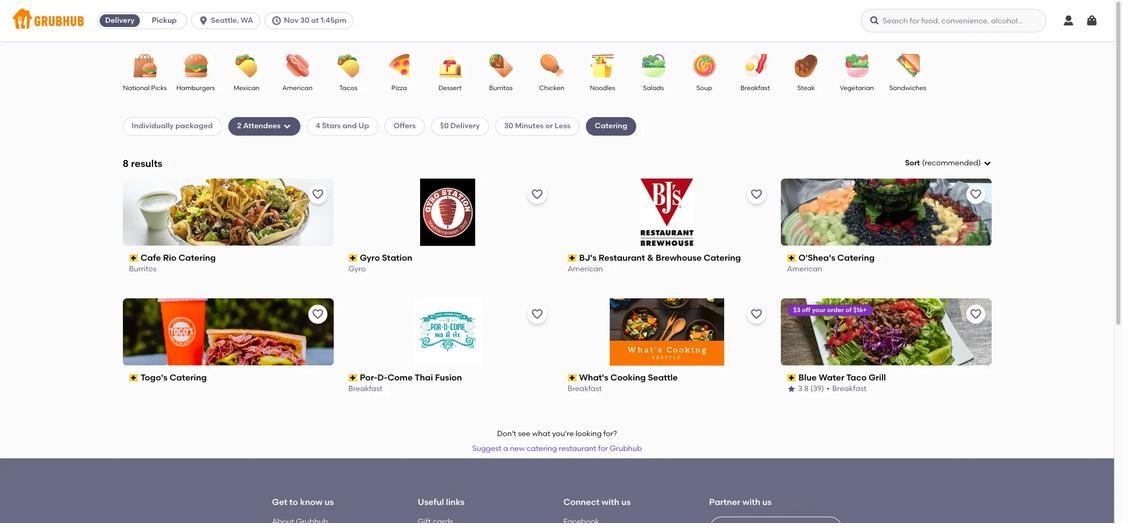 Task type: describe. For each thing, give the bounding box(es) containing it.
30 minutes or less
[[505, 122, 571, 131]]

pizza image
[[381, 54, 418, 77]]

save this restaurant image inside button
[[750, 308, 763, 321]]

soup image
[[686, 54, 723, 77]]

off
[[803, 306, 811, 314]]

seattle
[[648, 373, 678, 383]]

sort ( recommended )
[[906, 159, 982, 168]]

breakfast down taco
[[833, 385, 867, 394]]

grubhub
[[610, 444, 642, 453]]

1 vertical spatial burritos
[[129, 265, 157, 274]]

order
[[828, 306, 845, 314]]

togo's catering link
[[129, 372, 327, 384]]

sandwiches image
[[890, 54, 927, 77]]

gyro for gyro station
[[360, 253, 380, 263]]

subscription pass image for what's cooking seattle
[[568, 374, 577, 382]]

a
[[504, 444, 509, 453]]

subscription pass image for bj's restaurant & brewhouse catering
[[568, 255, 577, 262]]

save this restaurant button for cafe rio catering
[[308, 185, 327, 204]]

results
[[131, 157, 163, 169]]

catering right the togo's
[[170, 373, 207, 383]]

links
[[446, 497, 465, 508]]

2 attendees
[[237, 122, 281, 131]]

soup
[[697, 84, 713, 92]]

30 inside the 8 results main content
[[505, 122, 514, 131]]

main navigation navigation
[[0, 0, 1115, 41]]

•
[[827, 385, 830, 394]]

see
[[518, 429, 531, 438]]

catering
[[527, 444, 557, 453]]

useful
[[418, 497, 444, 508]]

nov 30 at 1:45pm
[[284, 16, 347, 25]]

restaurant
[[559, 444, 597, 453]]

fusion
[[435, 373, 462, 383]]

stars
[[322, 122, 341, 131]]

pickup
[[152, 16, 177, 25]]

sort
[[906, 159, 921, 168]]

recommended
[[925, 159, 979, 168]]

for
[[599, 444, 608, 453]]

steak image
[[788, 54, 825, 77]]

togo's
[[141, 373, 168, 383]]

individually packaged
[[132, 122, 213, 131]]

por-d-come thai fusion link
[[349, 372, 547, 384]]

seattle,
[[211, 16, 239, 25]]

attendees
[[243, 122, 281, 131]]

noodles
[[590, 84, 616, 92]]

cafe rio catering link
[[129, 252, 327, 264]]

save this restaurant button for o'shea's catering
[[967, 185, 986, 204]]

3.8 (39)
[[799, 385, 825, 394]]

come
[[388, 373, 413, 383]]

mexican image
[[228, 54, 265, 77]]

cooking
[[611, 373, 646, 383]]

to
[[290, 497, 298, 508]]

breakfast down breakfast image
[[741, 84, 770, 92]]

american for bj's restaurant & brewhouse catering
[[568, 265, 603, 274]]

partner
[[710, 497, 741, 508]]

us for partner with us
[[763, 497, 772, 508]]

what's cooking seattle logo image
[[610, 298, 724, 366]]

connect
[[564, 497, 600, 508]]

salads
[[644, 84, 664, 92]]

pickup button
[[142, 12, 187, 29]]

noodles image
[[585, 54, 622, 77]]

$3 off your order of $16+
[[794, 306, 867, 314]]

svg image inside seattle, wa button
[[198, 15, 209, 26]]

delivery inside button
[[105, 16, 135, 25]]

gyro station logo image
[[420, 179, 475, 246]]

your
[[813, 306, 826, 314]]

gyro station link
[[349, 252, 547, 264]]

subscription pass image for togo's catering
[[129, 374, 138, 382]]

save this restaurant image for por-d-come thai fusion
[[531, 308, 544, 321]]

delivery button
[[98, 12, 142, 29]]

$0 delivery
[[440, 122, 480, 131]]

wa
[[241, 16, 253, 25]]

grill
[[869, 373, 887, 383]]

offers
[[394, 122, 416, 131]]

breakfast down what's
[[568, 385, 602, 394]]

4 stars and up
[[316, 122, 369, 131]]

por-d-come thai fusion
[[360, 373, 462, 383]]

star icon image
[[788, 385, 796, 394]]

none field inside the 8 results main content
[[906, 158, 992, 169]]

o'shea's catering link
[[788, 252, 986, 264]]

with for partner
[[743, 497, 761, 508]]

sandwiches
[[890, 84, 927, 92]]

togo's catering logo image
[[123, 298, 334, 366]]

american image
[[279, 54, 316, 77]]

suggest
[[473, 444, 502, 453]]

suggest a new catering restaurant for grubhub
[[473, 444, 642, 453]]

taco
[[847, 373, 867, 383]]

(
[[923, 159, 925, 168]]

partner with us
[[710, 497, 772, 508]]

svg image inside field
[[984, 159, 992, 168]]

save this restaurant image for cafe rio catering
[[311, 188, 324, 201]]

minutes
[[515, 122, 544, 131]]

1 horizontal spatial svg image
[[1086, 14, 1099, 27]]

thai
[[415, 373, 433, 383]]

bj's restaurant & brewhouse catering logo image
[[641, 179, 694, 246]]

looking
[[576, 429, 602, 438]]

save this restaurant button for what's cooking seattle
[[747, 305, 766, 324]]

what's cooking seattle
[[580, 373, 678, 383]]



Task type: vqa. For each thing, say whether or not it's contained in the screenshot.
the top You
no



Task type: locate. For each thing, give the bounding box(es) containing it.
bj's restaurant & brewhouse catering link
[[568, 252, 766, 264]]

us for connect with us
[[622, 497, 631, 508]]

(39)
[[811, 385, 825, 394]]

subscription pass image for cafe rio catering
[[129, 255, 138, 262]]

you're
[[553, 429, 574, 438]]

subscription pass image left what's
[[568, 374, 577, 382]]

save this restaurant button for gyro station
[[528, 185, 547, 204]]

tacos
[[340, 84, 358, 92]]

subscription pass image inside cafe rio catering link
[[129, 255, 138, 262]]

cafe rio catering
[[141, 253, 216, 263]]

new
[[510, 444, 525, 453]]

8 results main content
[[0, 41, 1115, 523]]

2 save this restaurant image from the left
[[970, 308, 983, 321]]

national picks image
[[126, 54, 164, 77]]

1 horizontal spatial with
[[743, 497, 761, 508]]

american down o'shea's
[[788, 265, 823, 274]]

subscription pass image inside por-d-come thai fusion link
[[349, 374, 358, 382]]

delivery inside the 8 results main content
[[451, 122, 480, 131]]

2 with from the left
[[743, 497, 761, 508]]

1 us from the left
[[325, 497, 334, 508]]

with right 'partner'
[[743, 497, 761, 508]]

save this restaurant button
[[308, 185, 327, 204], [528, 185, 547, 204], [747, 185, 766, 204], [967, 185, 986, 204], [308, 305, 327, 324], [528, 305, 547, 324], [747, 305, 766, 324], [967, 305, 986, 324]]

dessert
[[439, 84, 462, 92]]

breakfast image
[[737, 54, 774, 77]]

catering right o'shea's
[[838, 253, 875, 263]]

subscription pass image inside what's cooking seattle link
[[568, 374, 577, 382]]

of
[[846, 306, 852, 314]]

1 horizontal spatial save this restaurant image
[[970, 308, 983, 321]]

svg image inside nov 30 at 1:45pm "button"
[[271, 15, 282, 26]]

subscription pass image inside gyro station link
[[349, 255, 358, 262]]

bj's restaurant & brewhouse catering
[[580, 253, 742, 263]]

get to know us
[[272, 497, 334, 508]]

d-
[[378, 373, 388, 383]]

8
[[123, 157, 129, 169]]

$3
[[794, 306, 801, 314]]

packaged
[[176, 122, 213, 131]]

delivery left 'pickup'
[[105, 16, 135, 25]]

burritos down burritos image
[[490, 84, 513, 92]]

1 vertical spatial gyro
[[349, 265, 366, 274]]

subscription pass image left bj's
[[568, 255, 577, 262]]

1 with from the left
[[602, 497, 620, 508]]

us
[[325, 497, 334, 508], [622, 497, 631, 508], [763, 497, 772, 508]]

1 horizontal spatial american
[[568, 265, 603, 274]]

seattle, wa
[[211, 16, 253, 25]]

subscription pass image left the togo's
[[129, 374, 138, 382]]

american
[[283, 84, 313, 92], [568, 265, 603, 274], [788, 265, 823, 274]]

blue
[[799, 373, 817, 383]]

subscription pass image
[[349, 255, 358, 262], [788, 255, 797, 262], [129, 374, 138, 382], [349, 374, 358, 382], [568, 374, 577, 382]]

blue water taco grill link
[[788, 372, 986, 384]]

subscription pass image left gyro station
[[349, 255, 358, 262]]

svg image
[[1086, 14, 1099, 27], [271, 15, 282, 26]]

vegetarian image
[[839, 54, 876, 77]]

subscription pass image up star icon on the right
[[788, 374, 797, 382]]

2 horizontal spatial us
[[763, 497, 772, 508]]

1 horizontal spatial 30
[[505, 122, 514, 131]]

blue water taco grill logo image
[[781, 298, 992, 366]]

water
[[819, 373, 845, 383]]

2 horizontal spatial subscription pass image
[[788, 374, 797, 382]]

gyro for gyro
[[349, 265, 366, 274]]

with right connect
[[602, 497, 620, 508]]

0 horizontal spatial delivery
[[105, 16, 135, 25]]

0 horizontal spatial svg image
[[271, 15, 282, 26]]

cafe rio catering logo image
[[123, 179, 334, 246]]

0 vertical spatial gyro
[[360, 253, 380, 263]]

1 vertical spatial 30
[[505, 122, 514, 131]]

gyro station
[[360, 253, 413, 263]]

0 horizontal spatial us
[[325, 497, 334, 508]]

connect with us
[[564, 497, 631, 508]]

salads image
[[635, 54, 673, 77]]

bj's
[[580, 253, 597, 263]]

breakfast down por-
[[349, 385, 383, 394]]

burritos image
[[483, 54, 520, 77]]

0 horizontal spatial american
[[283, 84, 313, 92]]

subscription pass image inside bj's restaurant & brewhouse catering link
[[568, 255, 577, 262]]

1 horizontal spatial subscription pass image
[[568, 255, 577, 262]]

0 vertical spatial burritos
[[490, 84, 513, 92]]

chicken
[[540, 84, 565, 92]]

1 save this restaurant image from the left
[[750, 308, 763, 321]]

1 horizontal spatial us
[[622, 497, 631, 508]]

o'shea's
[[799, 253, 836, 263]]

8 results
[[123, 157, 163, 169]]

0 horizontal spatial burritos
[[129, 265, 157, 274]]

american down american image
[[283, 84, 313, 92]]

save this restaurant button for bj's restaurant & brewhouse catering
[[747, 185, 766, 204]]

catering right rio
[[179, 253, 216, 263]]

nov 30 at 1:45pm button
[[265, 12, 358, 29]]

subscription pass image left cafe
[[129, 255, 138, 262]]

hamburgers
[[177, 84, 215, 92]]

national
[[123, 84, 150, 92]]

None field
[[906, 158, 992, 169]]

save this restaurant button for por-d-come thai fusion
[[528, 305, 547, 324]]

2 horizontal spatial american
[[788, 265, 823, 274]]

$16+
[[854, 306, 867, 314]]

with
[[602, 497, 620, 508], [743, 497, 761, 508]]

save this restaurant image for o'shea's catering
[[970, 188, 983, 201]]

american for o'shea's catering
[[788, 265, 823, 274]]

up
[[359, 122, 369, 131]]

chicken image
[[534, 54, 571, 77]]

delivery right $0
[[451, 122, 480, 131]]

0 vertical spatial delivery
[[105, 16, 135, 25]]

picks
[[151, 84, 167, 92]]

togo's catering
[[141, 373, 207, 383]]

por-d-come thai fusion logo image
[[414, 298, 481, 366]]

30 left at
[[300, 16, 310, 25]]

dessert image
[[432, 54, 469, 77]]

burritos down cafe
[[129, 265, 157, 274]]

less
[[555, 122, 571, 131]]

)
[[979, 159, 982, 168]]

catering right "brewhouse"
[[704, 253, 742, 263]]

with for connect
[[602, 497, 620, 508]]

0 vertical spatial 30
[[300, 16, 310, 25]]

vegetarian
[[840, 84, 875, 92]]

hamburgers image
[[177, 54, 214, 77]]

o'shea's catering logo image
[[781, 179, 992, 246]]

3 us from the left
[[763, 497, 772, 508]]

0 horizontal spatial 30
[[300, 16, 310, 25]]

4
[[316, 122, 320, 131]]

cafe
[[141, 253, 161, 263]]

get
[[272, 497, 288, 508]]

subscription pass image inside the blue water taco grill link
[[788, 374, 797, 382]]

1:45pm
[[321, 16, 347, 25]]

&
[[648, 253, 654, 263]]

individually
[[132, 122, 174, 131]]

gyro left station
[[360, 253, 380, 263]]

• breakfast
[[827, 385, 867, 394]]

pizza
[[392, 84, 407, 92]]

2 us from the left
[[622, 497, 631, 508]]

subscription pass image for por-d-come thai fusion
[[349, 374, 358, 382]]

subscription pass image left o'shea's
[[788, 255, 797, 262]]

burritos
[[490, 84, 513, 92], [129, 265, 157, 274]]

catering down noodles
[[595, 122, 628, 131]]

none field containing sort
[[906, 158, 992, 169]]

subscription pass image for gyro station
[[349, 255, 358, 262]]

30 inside "button"
[[300, 16, 310, 25]]

for?
[[604, 429, 617, 438]]

1 horizontal spatial burritos
[[490, 84, 513, 92]]

suggest a new catering restaurant for grubhub button
[[468, 440, 647, 459]]

1 horizontal spatial delivery
[[451, 122, 480, 131]]

save this restaurant image for gyro station
[[531, 188, 544, 201]]

svg image
[[1063, 14, 1076, 27], [198, 15, 209, 26], [870, 15, 881, 26], [283, 122, 291, 131], [984, 159, 992, 168]]

0 horizontal spatial subscription pass image
[[129, 255, 138, 262]]

gyro
[[360, 253, 380, 263], [349, 265, 366, 274]]

0 horizontal spatial with
[[602, 497, 620, 508]]

steak
[[798, 84, 815, 92]]

por-
[[360, 373, 378, 383]]

american down bj's
[[568, 265, 603, 274]]

us right "know"
[[325, 497, 334, 508]]

30 left minutes
[[505, 122, 514, 131]]

save this restaurant image
[[750, 308, 763, 321], [970, 308, 983, 321]]

national picks
[[123, 84, 167, 92]]

2
[[237, 122, 242, 131]]

tacos image
[[330, 54, 367, 77]]

us right connect
[[622, 497, 631, 508]]

don't
[[498, 429, 517, 438]]

catering
[[595, 122, 628, 131], [179, 253, 216, 263], [704, 253, 742, 263], [838, 253, 875, 263], [170, 373, 207, 383]]

1 vertical spatial delivery
[[451, 122, 480, 131]]

subscription pass image left por-
[[349, 374, 358, 382]]

what's cooking seattle link
[[568, 372, 766, 384]]

subscription pass image inside togo's catering link
[[129, 374, 138, 382]]

and
[[343, 122, 357, 131]]

subscription pass image inside o'shea's catering link
[[788, 255, 797, 262]]

what
[[533, 429, 551, 438]]

30
[[300, 16, 310, 25], [505, 122, 514, 131]]

gyro down gyro station
[[349, 265, 366, 274]]

subscription pass image for o'shea's catering
[[788, 255, 797, 262]]

0 horizontal spatial save this restaurant image
[[750, 308, 763, 321]]

us right 'partner'
[[763, 497, 772, 508]]

save this restaurant image for bj's restaurant & brewhouse catering
[[750, 188, 763, 201]]

o'shea's catering
[[799, 253, 875, 263]]

save this restaurant image
[[311, 188, 324, 201], [531, 188, 544, 201], [750, 188, 763, 201], [970, 188, 983, 201], [311, 308, 324, 321], [531, 308, 544, 321]]

mexican
[[234, 84, 260, 92]]

rio
[[163, 253, 177, 263]]

blue water taco grill
[[799, 373, 887, 383]]

Search for food, convenience, alcohol... search field
[[862, 9, 1047, 32]]

subscription pass image for blue water taco grill
[[788, 374, 797, 382]]

subscription pass image
[[129, 255, 138, 262], [568, 255, 577, 262], [788, 374, 797, 382]]

what's
[[580, 373, 609, 383]]



